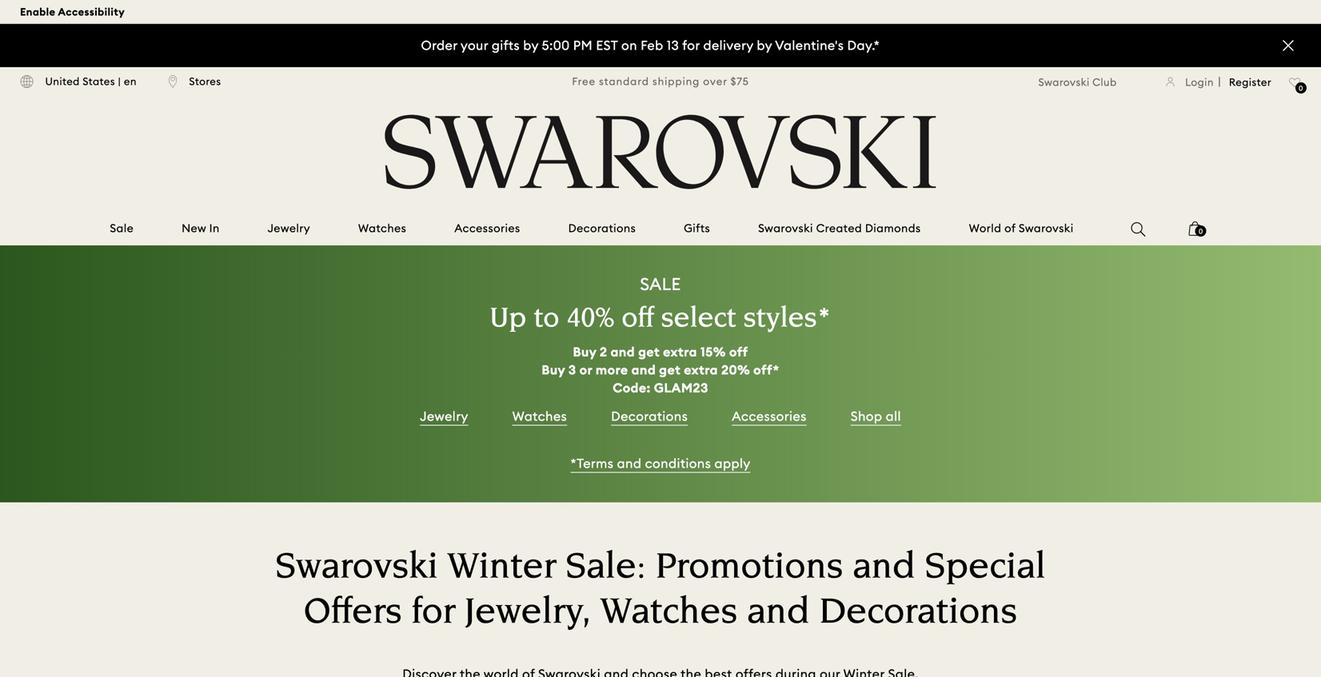 Task type: vqa. For each thing, say whether or not it's contained in the screenshot.
left the receive
no



Task type: describe. For each thing, give the bounding box(es) containing it.
enable
[[20, 5, 56, 18]]

1 vertical spatial extra
[[684, 362, 718, 378]]

enable accessibility link
[[20, 2, 125, 22]]

cart-mobile image image
[[1189, 222, 1202, 236]]

*terms and conditions apply link
[[571, 455, 751, 476]]

1 horizontal spatial |
[[1218, 74, 1221, 89]]

0 vertical spatial buy
[[573, 344, 597, 360]]

free standard shipping over $75
[[572, 75, 749, 88]]

1 by from the left
[[523, 37, 539, 53]]

free
[[572, 75, 596, 88]]

0 horizontal spatial 0 link
[[1189, 220, 1207, 247]]

united states | en
[[45, 75, 137, 88]]

jewelry,
[[465, 595, 591, 633]]

shipping
[[652, 75, 700, 88]]

5:00
[[542, 37, 570, 53]]

gifts
[[492, 37, 520, 53]]

swarovski right of
[[1019, 221, 1074, 236]]

swarovski for swarovski created diamonds
[[758, 221, 813, 236]]

select
[[661, 305, 736, 334]]

$75
[[731, 75, 749, 88]]

new in link
[[182, 221, 220, 236]]

to
[[534, 305, 559, 334]]

0 for cart-mobile image
[[1199, 227, 1203, 236]]

2 by from the left
[[757, 37, 772, 53]]

login link
[[1166, 75, 1214, 89]]

search image image
[[1131, 222, 1146, 237]]

est
[[596, 37, 618, 53]]

1 vertical spatial jewelry link
[[420, 408, 468, 428]]

*terms
[[571, 456, 614, 472]]

stores link
[[169, 74, 221, 89]]

winter
[[448, 550, 556, 588]]

1 vertical spatial decorations link
[[611, 408, 688, 428]]

world of swarovski link
[[969, 221, 1074, 236]]

*terms and conditions apply
[[571, 456, 751, 472]]

stores
[[189, 75, 221, 88]]

new in
[[182, 221, 220, 236]]

1 vertical spatial jewelry
[[420, 408, 468, 424]]

world
[[969, 221, 1002, 236]]

1 vertical spatial get
[[659, 362, 681, 378]]

up to 40% off select styles*
[[490, 305, 831, 334]]

world of swarovski
[[969, 221, 1074, 236]]

0 horizontal spatial watches link
[[358, 221, 406, 236]]

over
[[703, 75, 727, 88]]

swarovski created diamonds link
[[758, 221, 921, 236]]

special
[[925, 550, 1046, 588]]

1 vertical spatial buy
[[542, 362, 565, 378]]

0 horizontal spatial jewelry
[[268, 221, 310, 236]]

sale
[[640, 274, 681, 295]]

apply
[[715, 456, 751, 472]]

register
[[1229, 75, 1272, 89]]

sale:
[[566, 550, 646, 588]]

order your gifts by 5:00 pm est on feb 13 for delivery by valentine's day.*
[[421, 37, 880, 53]]

conditions
[[645, 456, 711, 472]]

feb
[[641, 37, 663, 53]]

new
[[182, 221, 206, 236]]

0 vertical spatial extra
[[663, 344, 697, 360]]

shop
[[851, 408, 882, 424]]

gifts link
[[684, 221, 710, 236]]

offers
[[304, 595, 402, 633]]

watches for leftmost watches link
[[358, 221, 406, 236]]

1 vertical spatial accessories link
[[732, 408, 807, 428]]

swarovski for swarovski club
[[1038, 75, 1090, 89]]

shop all
[[851, 408, 901, 424]]

order
[[421, 37, 458, 53]]

decorations inside swarovski winter sale: promotions and special offers for jewelry, watches and decorations
[[819, 595, 1017, 633]]

glam23
[[654, 380, 708, 396]]

en
[[124, 75, 137, 88]]

more
[[596, 362, 628, 378]]

3
[[568, 362, 576, 378]]



Task type: locate. For each thing, give the bounding box(es) containing it.
0 horizontal spatial watches
[[358, 221, 406, 236]]

0 vertical spatial 0
[[1299, 84, 1303, 92]]

0 vertical spatial 0 link
[[1289, 75, 1307, 99]]

accessibility
[[58, 5, 125, 18]]

get up glam23
[[659, 362, 681, 378]]

off
[[622, 305, 654, 334], [729, 344, 748, 360]]

diamonds
[[865, 221, 921, 236]]

0 right search image
[[1199, 227, 1203, 236]]

sale link
[[110, 221, 134, 236]]

1 vertical spatial 0
[[1199, 227, 1203, 236]]

1 vertical spatial watches link
[[512, 408, 567, 428]]

swarovski winter sale: promotions and special offers for jewelry, watches and decorations
[[275, 550, 1046, 633]]

1 vertical spatial 0 link
[[1189, 220, 1207, 247]]

code:
[[613, 380, 651, 396]]

| inside united states | en link
[[118, 75, 121, 88]]

enable accessibility
[[20, 5, 125, 18]]

0 vertical spatial accessories
[[454, 221, 520, 236]]

up
[[490, 305, 527, 334]]

0 horizontal spatial jewelry link
[[268, 221, 310, 236]]

buy
[[573, 344, 597, 360], [542, 362, 565, 378]]

40%
[[567, 305, 615, 334]]

accessories link
[[454, 221, 520, 236], [732, 408, 807, 428]]

off up "20%"
[[729, 344, 748, 360]]

buy left 3
[[542, 362, 565, 378]]

swarovski for swarovski winter sale: promotions and special offers for jewelry, watches and decorations
[[275, 550, 438, 588]]

13
[[667, 37, 679, 53]]

0 horizontal spatial accessories link
[[454, 221, 520, 236]]

0 vertical spatial accessories link
[[454, 221, 520, 236]]

swarovski left club
[[1038, 75, 1090, 89]]

0 horizontal spatial accessories
[[454, 221, 520, 236]]

swarovski created diamonds
[[758, 221, 921, 236]]

united
[[45, 75, 80, 88]]

for inside swarovski winter sale: promotions and special offers for jewelry, watches and decorations
[[411, 595, 455, 633]]

watches
[[358, 221, 406, 236], [512, 408, 567, 424], [601, 595, 738, 633]]

sale
[[110, 221, 134, 236]]

by right delivery
[[757, 37, 772, 53]]

2
[[600, 344, 607, 360]]

for
[[682, 37, 700, 53], [411, 595, 455, 633]]

1 horizontal spatial accessories link
[[732, 408, 807, 428]]

states
[[83, 75, 115, 88]]

0 vertical spatial watches
[[358, 221, 406, 236]]

in
[[209, 221, 220, 236]]

1 horizontal spatial buy
[[573, 344, 597, 360]]

0 horizontal spatial |
[[118, 75, 121, 88]]

club
[[1093, 75, 1117, 89]]

shop all link
[[851, 408, 901, 428]]

| right login
[[1218, 74, 1221, 89]]

2 vertical spatial decorations
[[819, 595, 1017, 633]]

2 vertical spatial watches
[[601, 595, 738, 633]]

swarovski image
[[379, 114, 942, 190]]

0 vertical spatial watches link
[[358, 221, 406, 236]]

1 vertical spatial accessories
[[732, 408, 807, 424]]

0 link right 'register'
[[1289, 75, 1307, 99]]

watches inside swarovski winter sale: promotions and special offers for jewelry, watches and decorations
[[601, 595, 738, 633]]

of
[[1005, 221, 1016, 236]]

left-locator image image
[[169, 75, 177, 89]]

styles*
[[743, 305, 831, 334]]

0 vertical spatial get
[[638, 344, 660, 360]]

0 link
[[1289, 75, 1307, 99], [1189, 220, 1207, 247]]

jewelry
[[268, 221, 310, 236], [420, 408, 468, 424]]

all
[[886, 408, 901, 424]]

| register
[[1218, 74, 1272, 89]]

0 horizontal spatial buy
[[542, 362, 565, 378]]

login
[[1185, 75, 1214, 89]]

swarovski club
[[1038, 75, 1117, 89]]

country-selector image image
[[20, 75, 34, 89]]

0 horizontal spatial by
[[523, 37, 539, 53]]

0 horizontal spatial 0
[[1199, 227, 1203, 236]]

1 vertical spatial off
[[729, 344, 748, 360]]

decorations link
[[568, 221, 636, 236], [611, 408, 688, 428]]

accessories for bottommost accessories link
[[732, 408, 807, 424]]

1 horizontal spatial off
[[729, 344, 748, 360]]

buy 2 and get extra 15% off buy 3 or more and get extra 20% off* code: glam23
[[542, 344, 780, 396]]

|
[[1218, 74, 1221, 89], [118, 75, 121, 88]]

15%
[[700, 344, 726, 360]]

valentine's
[[775, 37, 844, 53]]

| left en on the left of page
[[118, 75, 121, 88]]

extra left the 15%
[[663, 344, 697, 360]]

0
[[1299, 84, 1303, 92], [1199, 227, 1203, 236]]

0 vertical spatial off
[[622, 305, 654, 334]]

1 horizontal spatial by
[[757, 37, 772, 53]]

watches link
[[358, 221, 406, 236], [512, 408, 567, 428]]

0 vertical spatial jewelry
[[268, 221, 310, 236]]

1 horizontal spatial 0
[[1299, 84, 1303, 92]]

and
[[611, 344, 635, 360], [631, 362, 656, 378], [617, 456, 642, 472], [853, 550, 915, 588], [747, 595, 810, 633]]

register link
[[1229, 75, 1272, 89]]

1 vertical spatial decorations
[[611, 408, 688, 424]]

gifts
[[684, 221, 710, 236]]

left login image
[[1166, 77, 1175, 87]]

20%
[[721, 362, 750, 378]]

off down sale
[[622, 305, 654, 334]]

by left 5:00
[[523, 37, 539, 53]]

extra
[[663, 344, 697, 360], [684, 362, 718, 378]]

left-wishlist image image
[[1289, 78, 1301, 88]]

watches for rightmost watches link
[[512, 408, 567, 424]]

delivery
[[703, 37, 753, 53]]

2 horizontal spatial watches
[[601, 595, 738, 633]]

1 horizontal spatial jewelry link
[[420, 408, 468, 428]]

on
[[621, 37, 637, 53]]

day.*
[[847, 37, 880, 53]]

accessories for accessories link to the left
[[454, 221, 520, 236]]

standard
[[599, 75, 649, 88]]

0 right 'register'
[[1299, 84, 1303, 92]]

1 horizontal spatial watches link
[[512, 408, 567, 428]]

0 horizontal spatial off
[[622, 305, 654, 334]]

get down up to 40% off select styles* at the top of the page
[[638, 344, 660, 360]]

1 horizontal spatial jewelry
[[420, 408, 468, 424]]

jewelry link
[[268, 221, 310, 236], [420, 408, 468, 428]]

0 for left-wishlist image
[[1299, 84, 1303, 92]]

created
[[816, 221, 862, 236]]

1 horizontal spatial watches
[[512, 408, 567, 424]]

promotions
[[655, 550, 843, 588]]

1 vertical spatial for
[[411, 595, 455, 633]]

1 horizontal spatial for
[[682, 37, 700, 53]]

accessories
[[454, 221, 520, 236], [732, 408, 807, 424]]

off*
[[753, 362, 780, 378]]

0 vertical spatial jewelry link
[[268, 221, 310, 236]]

get
[[638, 344, 660, 360], [659, 362, 681, 378]]

swarovski club link
[[1038, 75, 1138, 89]]

buy up or
[[573, 344, 597, 360]]

1 horizontal spatial accessories
[[732, 408, 807, 424]]

swarovski inside swarovski winter sale: promotions and special offers for jewelry, watches and decorations
[[275, 550, 438, 588]]

pm
[[573, 37, 593, 53]]

0 vertical spatial for
[[682, 37, 700, 53]]

or
[[580, 362, 593, 378]]

1 vertical spatial watches
[[512, 408, 567, 424]]

swarovski left created on the right of the page
[[758, 221, 813, 236]]

0 vertical spatial decorations link
[[568, 221, 636, 236]]

off inside buy 2 and get extra 15% off buy 3 or more and get extra 20% off* code: glam23
[[729, 344, 748, 360]]

0 link right search image
[[1189, 220, 1207, 247]]

swarovski up offers
[[275, 550, 438, 588]]

united states | en link
[[20, 74, 137, 89]]

0 horizontal spatial for
[[411, 595, 455, 633]]

your
[[461, 37, 488, 53]]

swarovski
[[1038, 75, 1090, 89], [758, 221, 813, 236], [1019, 221, 1074, 236], [275, 550, 438, 588]]

extra down the 15%
[[684, 362, 718, 378]]

0 vertical spatial decorations
[[568, 221, 636, 236]]

1 horizontal spatial 0 link
[[1289, 75, 1307, 99]]



